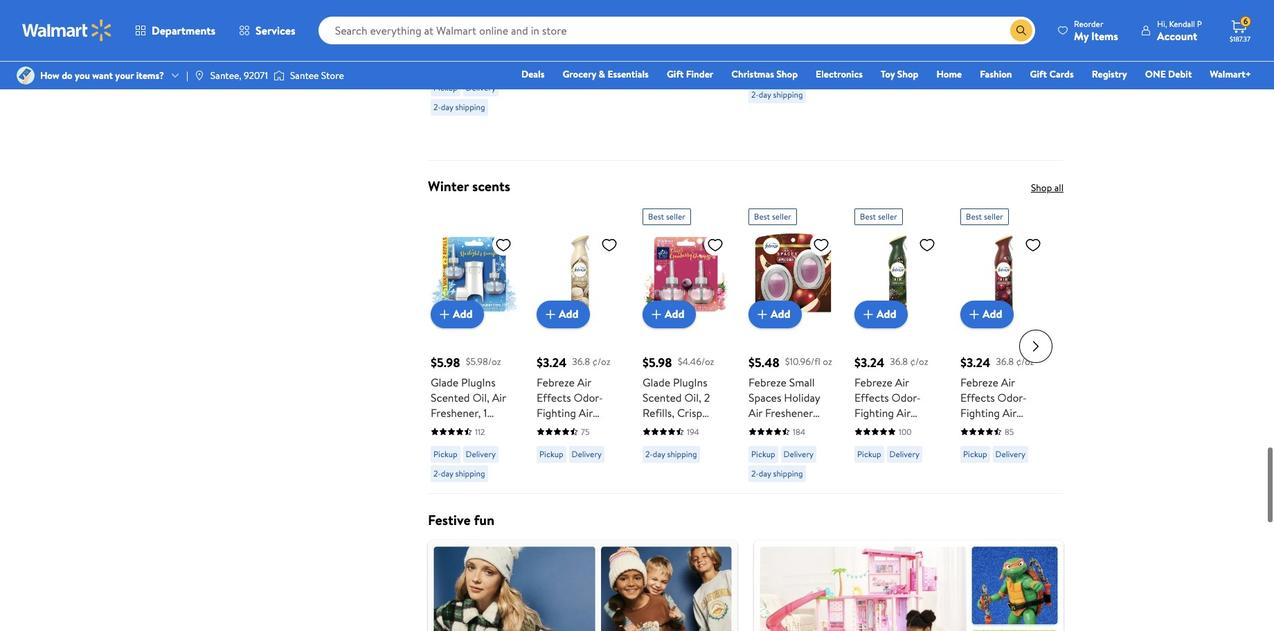 Task type: locate. For each thing, give the bounding box(es) containing it.
0 horizontal spatial add to cart image
[[755, 306, 771, 323]]

2 horizontal spatial effects
[[961, 390, 995, 405]]

$3.24 inside $3.24 36.8 ¢/oz febreze air effects odor- fighting air freshener cranberry tart, 8.8 oz. aerosol can
[[961, 354, 991, 371]]

1 plugins from the left
[[461, 375, 496, 390]]

2 inside $5.48 $10.96/fl oz febreze small spaces holiday air freshener apple cider scent, .25 fl oz each, pack of 2
[[816, 451, 822, 466]]

1 horizontal spatial plugins
[[673, 375, 708, 390]]

0 horizontal spatial scented
[[431, 390, 470, 405]]

6 $187.37
[[1231, 15, 1251, 44]]

day for 2446
[[547, 53, 560, 65]]

best up febreze air effects odor-fighting air freshener winter spruce, 8.8 oz. aerosol can image
[[861, 210, 877, 222]]

$3.24 right $5.98/oz
[[537, 354, 567, 371]]

2 horizontal spatial 8.8
[[961, 451, 976, 466]]

oz right snowflakes,
[[494, 466, 505, 481]]

8.8
[[605, 436, 620, 451], [894, 436, 908, 451], [961, 451, 976, 466]]

aerosol inside $3.24 36.8 ¢/oz febreze air effects odor- fighting air freshener cranberry tart, 8.8 oz. aerosol can
[[994, 451, 1031, 466]]

odor- inside $3.24 36.8 ¢/oz febreze air effects odor- fighting air freshener fresh baked vanilla, 8.8 oz. aerosol can
[[574, 390, 603, 405]]

$5.98 left $5.98/oz
[[431, 354, 460, 371]]

total inside $5.98 $5.98/oz glade plugins scented oil, air freshener, 1 warmer   2 refills, starlight & snowflakes, 0.67 oz each, 1.34 oz total
[[431, 481, 454, 497]]

1 aerosol from the left
[[553, 451, 589, 466]]

seller up "febreze small spaces holiday air freshener apple cider scent, .25 fl oz each, pack of 2" image
[[773, 210, 792, 222]]

1 horizontal spatial &
[[599, 67, 606, 81]]

.25
[[782, 436, 796, 451]]

1 horizontal spatial total
[[656, 466, 679, 481]]

day down scent,
[[759, 467, 772, 479]]

0 horizontal spatial &
[[474, 436, 482, 451]]

1 add to cart image from the left
[[755, 306, 771, 323]]

1 horizontal spatial add to cart image
[[543, 306, 559, 323]]

acetaminophen up christmas shop
[[749, 42, 825, 57]]

oil, up 112 at the bottom
[[473, 390, 490, 405]]

add to favorites list, febreze air effects odor-fighting air freshener cranberry tart, 8.8 oz. aerosol can image
[[1025, 236, 1042, 253]]

day left each,
[[653, 448, 666, 460]]

4 add button from the left
[[749, 300, 802, 328]]

fun
[[474, 510, 495, 529]]

shipping for 4271
[[668, 53, 697, 65]]

day down snowflakes,
[[441, 467, 454, 479]]

1 horizontal spatial oz.
[[911, 436, 924, 451]]

shipping up grocery
[[562, 53, 591, 65]]

 image for santee store
[[274, 69, 285, 82]]

shop all link
[[1032, 181, 1064, 194]]

36.8 for winter
[[890, 355, 909, 369]]

1 vertical spatial 2
[[472, 420, 478, 436]]

1 horizontal spatial shop
[[898, 67, 919, 81]]

0 horizontal spatial $5.98
[[431, 354, 460, 371]]

2 add to cart image from the left
[[543, 306, 559, 323]]

0 vertical spatial winter
[[428, 176, 469, 195]]

seller up febreze air effects odor-fighting air freshener winter spruce, 8.8 oz. aerosol can image
[[879, 210, 898, 222]]

6 add button from the left
[[961, 300, 1014, 328]]

¢/oz inside $3.24 36.8 ¢/oz febreze air effects odor- fighting air freshener winter spruce, 8.8 oz. aerosol can
[[911, 355, 929, 369]]

day down gels,
[[441, 101, 454, 113]]

christmas shop link
[[726, 67, 804, 82]]

oil, inside $5.98 $4.46/oz glade plugins scented oil, 2 refills, crisp cranberry champagne, 0.67oz each, 1.34 oz total
[[685, 390, 702, 405]]

2-day shipping for 6443
[[434, 101, 485, 113]]

shipping for 1359
[[774, 89, 803, 101]]

2 aerosol from the left
[[855, 451, 892, 466]]

0 horizontal spatial plugins
[[461, 375, 496, 390]]

1 horizontal spatial ¢/oz
[[911, 355, 929, 369]]

air inside $5.48 $10.96/fl oz febreze small spaces holiday air freshener apple cider scent, .25 fl oz each, pack of 2
[[749, 405, 763, 420]]

2 horizontal spatial can
[[961, 466, 980, 481]]

2 $3.24 from the left
[[855, 354, 885, 371]]

2
[[704, 390, 710, 405], [472, 420, 478, 436], [816, 451, 822, 466]]

seller up glade plugins scented oil, 2 refills, crisp cranberry champagne, 0.67oz each, 1.34 oz total image
[[667, 210, 686, 222]]

100 right spruce,
[[899, 426, 912, 438]]

2 best seller from the left
[[755, 210, 792, 222]]

0 vertical spatial &
[[792, 11, 799, 26]]

1 36.8 from the left
[[572, 355, 590, 369]]

tylenol left extra
[[431, 8, 465, 23]]

best seller for $3.24
[[861, 210, 898, 222]]

5 add button from the left
[[855, 300, 908, 328]]

0 horizontal spatial add to cart image
[[436, 306, 453, 323]]

1 horizontal spatial 2
[[704, 390, 710, 405]]

3 seller from the left
[[879, 210, 898, 222]]

aerosol for tart,
[[994, 451, 1031, 466]]

1 seller from the left
[[667, 210, 686, 222]]

scented up champagne,
[[643, 390, 682, 405]]

2 horizontal spatial add to cart image
[[967, 306, 983, 323]]

freshener
[[766, 405, 813, 420], [537, 420, 585, 436], [855, 420, 903, 436], [961, 420, 1009, 436]]

36.8 inside $3.24 36.8 ¢/oz febreze air effects odor- fighting air freshener cranberry tart, 8.8 oz. aerosol can
[[997, 355, 1015, 369]]

2- for 3894
[[858, 53, 865, 65]]

tylenol
[[749, 0, 783, 11], [431, 8, 465, 23]]

0 horizontal spatial refills,
[[480, 420, 512, 436]]

& inside tylenol 8 hour arthritis & joint pain acetaminophen caplets, 100 count
[[792, 11, 799, 26]]

total up "festive" at the left
[[431, 481, 454, 497]]

shop
[[777, 67, 798, 81], [898, 67, 919, 81], [1032, 181, 1053, 194]]

shop down the 1359
[[777, 67, 798, 81]]

8.8 inside $3.24 36.8 ¢/oz febreze air effects odor- fighting air freshener cranberry tart, 8.8 oz. aerosol can
[[961, 451, 976, 466]]

freshener for baked
[[537, 420, 585, 436]]

small
[[790, 375, 815, 390]]

1 vertical spatial winter
[[905, 420, 938, 436]]

1 list item from the left
[[420, 540, 746, 631]]

3 odor- from the left
[[998, 390, 1027, 405]]

0 vertical spatial 2
[[704, 390, 710, 405]]

0 horizontal spatial can
[[592, 451, 611, 466]]

fighting
[[537, 405, 576, 420], [855, 405, 894, 420], [961, 405, 1001, 420]]

8
[[785, 0, 792, 11]]

2 horizontal spatial add to cart image
[[649, 306, 665, 323]]

2- up electronics
[[858, 53, 865, 65]]

day
[[547, 53, 560, 65], [653, 53, 666, 65], [865, 53, 878, 65], [971, 53, 984, 65], [759, 89, 772, 101], [441, 101, 454, 113], [653, 448, 666, 460], [441, 467, 454, 479], [759, 467, 772, 479]]

day up 'toy shop' link at the right of page
[[865, 53, 878, 65]]

add button for febreze air effects odor-fighting air freshener winter spruce, 8.8 oz. aerosol can image
[[855, 300, 908, 328]]

2 left 1
[[472, 420, 478, 436]]

2 36.8 from the left
[[890, 355, 909, 369]]

1 horizontal spatial oil,
[[685, 390, 702, 405]]

best seller up febreze air effects odor-fighting air freshener winter spruce, 8.8 oz. aerosol can image
[[861, 210, 898, 222]]

3 fighting from the left
[[961, 405, 1001, 420]]

each, inside $5.48 $10.96/fl oz febreze small spaces holiday air freshener apple cider scent, .25 fl oz each, pack of 2
[[749, 451, 775, 466]]

add to favorites list, febreze air effects odor-fighting air freshener winter spruce, 8.8 oz. aerosol can image
[[919, 236, 936, 253]]

refills, up 0.67
[[480, 420, 512, 436]]

1 glade from the left
[[431, 375, 459, 390]]

cranberry left "tart,"
[[961, 436, 1010, 451]]

aerosol inside $3.24 36.8 ¢/oz febreze air effects odor- fighting air freshener winter spruce, 8.8 oz. aerosol can
[[855, 451, 892, 466]]

0 horizontal spatial effects
[[537, 390, 571, 405]]

8.8 for tart,
[[961, 451, 976, 466]]

aerosol down 75
[[553, 451, 589, 466]]

$187.37
[[1231, 34, 1251, 44]]

shipping for 2446
[[562, 53, 591, 65]]

add button for "febreze small spaces holiday air freshener apple cider scent, .25 fl oz each, pack of 2" image
[[749, 300, 802, 328]]

¢/oz inside $3.24 36.8 ¢/oz febreze air effects odor- fighting air freshener fresh baked vanilla, 8.8 oz. aerosol can
[[593, 355, 611, 369]]

plugins down $5.98/oz
[[461, 375, 496, 390]]

8.8 inside $3.24 36.8 ¢/oz febreze air effects odor- fighting air freshener fresh baked vanilla, 8.8 oz. aerosol can
[[605, 436, 620, 451]]

shipping up toy shop
[[880, 53, 909, 65]]

1 effects from the left
[[537, 390, 571, 405]]

1 horizontal spatial acetaminophen
[[749, 42, 825, 57]]

1 horizontal spatial glade
[[643, 375, 671, 390]]

1 $3.24 from the left
[[537, 354, 567, 371]]

2 horizontal spatial 36.8
[[997, 355, 1015, 369]]

2 inside $5.98 $4.46/oz glade plugins scented oil, 2 refills, crisp cranberry champagne, 0.67oz each, 1.34 oz total
[[704, 390, 710, 405]]

winter inside $3.24 36.8 ¢/oz febreze air effects odor- fighting air freshener winter spruce, 8.8 oz. aerosol can
[[905, 420, 938, 436]]

shop left 'all'
[[1032, 181, 1053, 194]]

2 effects from the left
[[855, 390, 889, 405]]

0 horizontal spatial total
[[431, 481, 454, 497]]

shipping down 24
[[456, 101, 485, 113]]

 image
[[274, 69, 285, 82], [194, 70, 205, 81]]

add to cart image
[[755, 306, 771, 323], [861, 306, 877, 323], [967, 306, 983, 323]]

4 add from the left
[[771, 307, 791, 322]]

total inside $5.98 $4.46/oz glade plugins scented oil, 2 refills, crisp cranberry champagne, 0.67oz each, 1.34 oz total
[[656, 466, 679, 481]]

christmas
[[732, 67, 775, 81]]

6 add from the left
[[983, 307, 1003, 322]]

scent,
[[749, 436, 779, 451]]

shipping down count at the right of page
[[774, 89, 803, 101]]

3 $3.24 from the left
[[961, 354, 991, 371]]

1.34
[[704, 451, 723, 466], [473, 466, 491, 481]]

day for 4271
[[653, 53, 666, 65]]

2 vertical spatial &
[[474, 436, 482, 451]]

glade
[[431, 375, 459, 390], [643, 375, 671, 390]]

best for $5.98
[[649, 210, 665, 222]]

2 oil, from the left
[[685, 390, 702, 405]]

2-day shipping up gift finder link
[[646, 53, 697, 65]]

$3.24 36.8 ¢/oz febreze air effects odor- fighting air freshener cranberry tart, 8.8 oz. aerosol can
[[961, 354, 1035, 481]]

0 horizontal spatial aerosol
[[553, 451, 589, 466]]

product group containing tylenol extra strength acetaminophen rapid release gels, 24 ct
[[431, 0, 518, 154]]

8.8 left "tart,"
[[961, 451, 976, 466]]

2-day shipping for 367
[[964, 53, 1015, 65]]

oz down champagne,
[[643, 466, 654, 481]]

day down count at the right of page
[[759, 89, 772, 101]]

0 horizontal spatial tylenol
[[431, 8, 465, 23]]

2 horizontal spatial aerosol
[[994, 451, 1031, 466]]

112
[[475, 426, 485, 438]]

& left 0.67
[[474, 436, 482, 451]]

1 horizontal spatial odor-
[[892, 390, 921, 405]]

scented for refills,
[[643, 390, 682, 405]]

&
[[792, 11, 799, 26], [599, 67, 606, 81], [474, 436, 482, 451]]

2-day shipping up grocery
[[540, 53, 591, 65]]

caplets,
[[749, 57, 788, 72]]

2 add from the left
[[559, 307, 579, 322]]

$5.48
[[749, 354, 780, 371]]

2 plugins from the left
[[673, 375, 708, 390]]

$5.98 inside $5.98 $5.98/oz glade plugins scented oil, air freshener, 1 warmer   2 refills, starlight & snowflakes, 0.67 oz each, 1.34 oz total
[[431, 354, 460, 371]]

product group
[[431, 0, 518, 154], [537, 0, 624, 154], [643, 0, 730, 154], [749, 0, 836, 154], [855, 0, 942, 154], [961, 0, 1048, 154], [431, 203, 518, 497], [537, 203, 624, 488], [643, 203, 730, 488], [749, 203, 836, 488], [855, 203, 942, 488], [961, 203, 1048, 488]]

3 aerosol from the left
[[994, 451, 1031, 466]]

1 ¢/oz from the left
[[593, 355, 611, 369]]

day up fashion link on the right
[[971, 53, 984, 65]]

3 add from the left
[[665, 307, 685, 322]]

shipping down 194
[[668, 448, 697, 460]]

febreze inside $3.24 36.8 ¢/oz febreze air effects odor- fighting air freshener fresh baked vanilla, 8.8 oz. aerosol can
[[537, 375, 575, 390]]

2 add to cart image from the left
[[861, 306, 877, 323]]

next slide for product carousel list image
[[1020, 330, 1053, 363]]

add button for glade plugins scented oil, air freshener, 1 warmer   2 refills, starlight & snowflakes, 0.67 oz each, 1.34 oz total image
[[431, 300, 484, 328]]

santee,
[[211, 69, 242, 82]]

product group containing tylenol 8 hour arthritis & joint pain acetaminophen caplets, 100 count
[[749, 0, 836, 154]]

36.8 inside $3.24 36.8 ¢/oz febreze air effects odor- fighting air freshener winter spruce, 8.8 oz. aerosol can
[[890, 355, 909, 369]]

2 odor- from the left
[[892, 390, 921, 405]]

effects for winter
[[855, 390, 889, 405]]

2-day shipping up fashion link on the right
[[964, 53, 1015, 65]]

1 horizontal spatial aerosol
[[855, 451, 892, 466]]

departments
[[152, 23, 216, 38]]

essentials
[[608, 67, 649, 81]]

add to cart image for $5.98
[[436, 306, 453, 323]]

2- for 4271
[[646, 53, 653, 65]]

1.34 down 112 at the bottom
[[473, 466, 491, 481]]

odor- inside $3.24 36.8 ¢/oz febreze air effects odor- fighting air freshener cranberry tart, 8.8 oz. aerosol can
[[998, 390, 1027, 405]]

fighting for spruce,
[[855, 405, 894, 420]]

0 horizontal spatial 8.8
[[605, 436, 620, 451]]

fashion
[[981, 67, 1013, 81]]

1 gift from the left
[[667, 67, 684, 81]]

can for spruce,
[[894, 451, 913, 466]]

100 right caplets, at the right top of the page
[[791, 57, 808, 72]]

3 ¢/oz from the left
[[1017, 355, 1035, 369]]

can inside $3.24 36.8 ¢/oz febreze air effects odor- fighting air freshener cranberry tart, 8.8 oz. aerosol can
[[961, 466, 980, 481]]

2-day shipping down count at the right of page
[[752, 89, 803, 101]]

2-
[[540, 53, 547, 65], [646, 53, 653, 65], [858, 53, 865, 65], [964, 53, 971, 65], [752, 89, 759, 101], [434, 101, 441, 113], [646, 448, 653, 460], [434, 467, 441, 479], [752, 467, 759, 479]]

your
[[115, 69, 134, 82]]

5 add from the left
[[877, 307, 897, 322]]

4 febreze from the left
[[961, 375, 999, 390]]

oil, inside $5.98 $5.98/oz glade plugins scented oil, air freshener, 1 warmer   2 refills, starlight & snowflakes, 0.67 oz each, 1.34 oz total
[[473, 390, 490, 405]]

oz. for winter
[[911, 436, 924, 451]]

home link
[[931, 67, 969, 82]]

tylenol inside tylenol extra strength acetaminophen rapid release gels, 24 ct
[[431, 8, 465, 23]]

0 horizontal spatial 100
[[791, 57, 808, 72]]

add button inside product group
[[749, 300, 802, 328]]

1 horizontal spatial fighting
[[855, 405, 894, 420]]

8.8 right vanilla,
[[605, 436, 620, 451]]

0 horizontal spatial odor-
[[574, 390, 603, 405]]

3 36.8 from the left
[[997, 355, 1015, 369]]

0 horizontal spatial 1.34
[[473, 466, 491, 481]]

1 horizontal spatial each,
[[749, 451, 775, 466]]

best seller up "febreze small spaces holiday air freshener apple cider scent, .25 fl oz each, pack of 2" image
[[755, 210, 792, 222]]

$5.98 left $4.46/oz
[[643, 354, 673, 371]]

pack
[[777, 451, 800, 466]]

0 horizontal spatial acetaminophen
[[431, 39, 507, 54]]

$3.24
[[537, 354, 567, 371], [855, 354, 885, 371], [961, 354, 991, 371]]

each, left pack
[[749, 451, 775, 466]]

winter scents
[[428, 176, 511, 195]]

fresh
[[587, 420, 614, 436]]

one
[[1146, 67, 1167, 81]]

oil, up 194
[[685, 390, 702, 405]]

can
[[592, 451, 611, 466], [894, 451, 913, 466], [961, 466, 980, 481]]

oil,
[[473, 390, 490, 405], [685, 390, 702, 405]]

acetaminophen
[[431, 39, 507, 54], [749, 42, 825, 57]]

best seller
[[649, 210, 686, 222], [755, 210, 792, 222], [861, 210, 898, 222], [967, 210, 1004, 222]]

febreze small spaces holiday air freshener apple cider scent, .25 fl oz each, pack of 2 image
[[749, 231, 836, 317]]

0 horizontal spatial glade
[[431, 375, 459, 390]]

$3.24 right $10.96/fl
[[855, 354, 885, 371]]

freshener inside $5.48 $10.96/fl oz febreze small spaces holiday air freshener apple cider scent, .25 fl oz each, pack of 2
[[766, 405, 813, 420]]

fighting inside $3.24 36.8 ¢/oz febreze air effects odor- fighting air freshener fresh baked vanilla, 8.8 oz. aerosol can
[[537, 405, 576, 420]]

0 horizontal spatial 36.8
[[572, 355, 590, 369]]

best for $5.48
[[755, 210, 771, 222]]

scented inside $5.98 $5.98/oz glade plugins scented oil, air freshener, 1 warmer   2 refills, starlight & snowflakes, 0.67 oz each, 1.34 oz total
[[431, 390, 470, 405]]

2 inside $5.98 $5.98/oz glade plugins scented oil, air freshener, 1 warmer   2 refills, starlight & snowflakes, 0.67 oz each, 1.34 oz total
[[472, 420, 478, 436]]

1 horizontal spatial gift
[[1031, 67, 1048, 81]]

4 best from the left
[[967, 210, 983, 222]]

seller for $5.98
[[667, 210, 686, 222]]

2 gift from the left
[[1031, 67, 1048, 81]]

plugins inside $5.98 $5.98/oz glade plugins scented oil, air freshener, 1 warmer   2 refills, starlight & snowflakes, 0.67 oz each, 1.34 oz total
[[461, 375, 496, 390]]

& inside $5.98 $5.98/oz glade plugins scented oil, air freshener, 1 warmer   2 refills, starlight & snowflakes, 0.67 oz each, 1.34 oz total
[[474, 436, 482, 451]]

acetaminophen up 6443 at top left
[[431, 39, 507, 54]]

tylenol left 8
[[749, 0, 783, 11]]

aerosol down 85
[[994, 451, 1031, 466]]

0 horizontal spatial winter
[[428, 176, 469, 195]]

product group containing 3894
[[855, 0, 942, 154]]

$3.24 left next slide for product carousel list image
[[961, 354, 991, 371]]

2 ¢/oz from the left
[[911, 355, 929, 369]]

odor- inside $3.24 36.8 ¢/oz febreze air effects odor- fighting air freshener winter spruce, 8.8 oz. aerosol can
[[892, 390, 921, 405]]

2- down scent,
[[752, 467, 759, 479]]

febreze air effects odor-fighting air freshener cranberry tart, 8.8 oz. aerosol can image
[[961, 231, 1048, 317]]

1 best from the left
[[649, 210, 665, 222]]

glade for freshener,
[[431, 375, 459, 390]]

freshener for spruce,
[[855, 420, 903, 436]]

festive fun
[[428, 510, 495, 529]]

of
[[803, 451, 813, 466]]

one debit
[[1146, 67, 1193, 81]]

 image for santee, 92071
[[194, 70, 205, 81]]

febreze air effects odor-fighting air freshener winter spruce, 8.8 oz. aerosol can image
[[855, 231, 942, 317]]

list
[[420, 540, 1073, 631]]

shop for toy shop
[[898, 67, 919, 81]]

registry link
[[1086, 67, 1134, 82]]

refills, left crisp
[[643, 405, 675, 420]]

2 scented from the left
[[643, 390, 682, 405]]

1 horizontal spatial 8.8
[[894, 436, 908, 451]]

add for febreze air effects odor-fighting air freshener fresh baked vanilla, 8.8 oz. aerosol can 'image'
[[559, 307, 579, 322]]

glade inside $5.98 $5.98/oz glade plugins scented oil, air freshener, 1 warmer   2 refills, starlight & snowflakes, 0.67 oz each, 1.34 oz total
[[431, 375, 459, 390]]

finder
[[686, 67, 714, 81]]

2 horizontal spatial 2
[[816, 451, 822, 466]]

0 horizontal spatial fighting
[[537, 405, 576, 420]]

8.8 right spruce,
[[894, 436, 908, 451]]

do
[[62, 69, 73, 82]]

febreze inside $3.24 36.8 ¢/oz febreze air effects odor- fighting air freshener winter spruce, 8.8 oz. aerosol can
[[855, 375, 893, 390]]

freshener for tart,
[[961, 420, 1009, 436]]

add for glade plugins scented oil, air freshener, 1 warmer   2 refills, starlight & snowflakes, 0.67 oz each, 1.34 oz total image
[[453, 307, 473, 322]]

add to cart image
[[436, 306, 453, 323], [543, 306, 559, 323], [649, 306, 665, 323]]

2 seller from the left
[[773, 210, 792, 222]]

starlight
[[431, 436, 472, 451]]

2- up home link
[[964, 53, 971, 65]]

3 febreze from the left
[[855, 375, 893, 390]]

85
[[1005, 426, 1015, 438]]

$5.98 inside $5.98 $4.46/oz glade plugins scented oil, 2 refills, crisp cranberry champagne, 0.67oz each, 1.34 oz total
[[643, 354, 673, 371]]

0 horizontal spatial each,
[[444, 466, 470, 481]]

 image right 92071
[[274, 69, 285, 82]]

2 fighting from the left
[[855, 405, 894, 420]]

1 horizontal spatial 1.34
[[704, 451, 723, 466]]

0 horizontal spatial oz.
[[537, 451, 550, 466]]

2 horizontal spatial &
[[792, 11, 799, 26]]

freshener inside $3.24 36.8 ¢/oz febreze air effects odor- fighting air freshener cranberry tart, 8.8 oz. aerosol can
[[961, 420, 1009, 436]]

seller up febreze air effects odor-fighting air freshener cranberry tart, 8.8 oz. aerosol can image
[[985, 210, 1004, 222]]

1 horizontal spatial  image
[[274, 69, 285, 82]]

0 horizontal spatial cranberry
[[643, 420, 692, 436]]

0 horizontal spatial shop
[[777, 67, 798, 81]]

best seller up glade plugins scented oil, 2 refills, crisp cranberry champagne, 0.67oz each, 1.34 oz total image
[[649, 210, 686, 222]]

1 add button from the left
[[431, 300, 484, 328]]

 image
[[17, 67, 35, 85]]

glade inside $5.98 $4.46/oz glade plugins scented oil, 2 refills, crisp cranberry champagne, 0.67oz each, 1.34 oz total
[[643, 375, 671, 390]]

6443
[[475, 59, 495, 71]]

2- up essentials
[[646, 53, 653, 65]]

2446
[[581, 11, 600, 23]]

$3.24 36.8 ¢/oz febreze air effects odor- fighting air freshener winter spruce, 8.8 oz. aerosol can
[[855, 354, 938, 466]]

oz. inside $3.24 36.8 ¢/oz febreze air effects odor- fighting air freshener cranberry tart, 8.8 oz. aerosol can
[[978, 451, 991, 466]]

fighting for baked
[[537, 405, 576, 420]]

1 horizontal spatial effects
[[855, 390, 889, 405]]

hi,
[[1158, 18, 1168, 29]]

2 febreze from the left
[[749, 375, 787, 390]]

oz. inside $3.24 36.8 ¢/oz febreze air effects odor- fighting air freshener winter spruce, 8.8 oz. aerosol can
[[911, 436, 924, 451]]

gift for gift cards
[[1031, 67, 1048, 81]]

shipping up gift finder link
[[668, 53, 697, 65]]

list item
[[420, 540, 746, 631], [746, 540, 1073, 631]]

2-day shipping down snowflakes,
[[434, 467, 485, 479]]

shipping up fashion link on the right
[[986, 53, 1015, 65]]

¢/oz for cranberry
[[1017, 355, 1035, 369]]

1 horizontal spatial $5.98
[[643, 354, 673, 371]]

¢/oz for winter
[[911, 355, 929, 369]]

1 vertical spatial 100
[[899, 426, 912, 438]]

effects
[[537, 390, 571, 405], [855, 390, 889, 405], [961, 390, 995, 405]]

$3.24 inside $3.24 36.8 ¢/oz febreze air effects odor- fighting air freshener winter spruce, 8.8 oz. aerosol can
[[855, 354, 885, 371]]

2- for 367
[[964, 53, 971, 65]]

1 horizontal spatial winter
[[905, 420, 938, 436]]

0 horizontal spatial 2
[[472, 420, 478, 436]]

2-day shipping up toy
[[858, 53, 909, 65]]

air inside $5.98 $5.98/oz glade plugins scented oil, air freshener, 1 warmer   2 refills, starlight & snowflakes, 0.67 oz each, 1.34 oz total
[[492, 390, 506, 405]]

& right grocery
[[599, 67, 606, 81]]

2 best from the left
[[755, 210, 771, 222]]

& left joint
[[792, 11, 799, 26]]

aerosol for spruce,
[[855, 451, 892, 466]]

departments button
[[123, 14, 227, 47]]

1 $5.98 from the left
[[431, 354, 460, 371]]

$3.24 inside $3.24 36.8 ¢/oz febreze air effects odor- fighting air freshener fresh baked vanilla, 8.8 oz. aerosol can
[[537, 354, 567, 371]]

day down search search field
[[653, 53, 666, 65]]

8.8 inside $3.24 36.8 ¢/oz febreze air effects odor- fighting air freshener winter spruce, 8.8 oz. aerosol can
[[894, 436, 908, 451]]

plugins inside $5.98 $4.46/oz glade plugins scented oil, 2 refills, crisp cranberry champagne, 0.67oz each, 1.34 oz total
[[673, 375, 708, 390]]

3 effects from the left
[[961, 390, 995, 405]]

winter
[[428, 176, 469, 195], [905, 420, 938, 436]]

seller for $5.48
[[773, 210, 792, 222]]

refills, inside $5.98 $4.46/oz glade plugins scented oil, 2 refills, crisp cranberry champagne, 0.67oz each, 1.34 oz total
[[643, 405, 675, 420]]

plugins down $4.46/oz
[[673, 375, 708, 390]]

aerosol right of
[[855, 451, 892, 466]]

plugins for air
[[461, 375, 496, 390]]

fl
[[798, 436, 805, 451]]

add to favorites list, glade plugins scented oil, air freshener, 1 warmer   2 refills, starlight & snowflakes, 0.67 oz each, 1.34 oz total image
[[495, 236, 512, 253]]

each, down starlight
[[444, 466, 470, 481]]

2 $5.98 from the left
[[643, 354, 673, 371]]

fashion link
[[974, 67, 1019, 82]]

¢/oz inside $3.24 36.8 ¢/oz febreze air effects odor- fighting air freshener cranberry tart, 8.8 oz. aerosol can
[[1017, 355, 1035, 369]]

2-day shipping for 3894
[[858, 53, 909, 65]]

3 best seller from the left
[[861, 210, 898, 222]]

2 right crisp
[[704, 390, 710, 405]]

3 add button from the left
[[643, 300, 696, 328]]

glade up champagne,
[[643, 375, 671, 390]]

2 horizontal spatial oz.
[[978, 451, 991, 466]]

febreze
[[537, 375, 575, 390], [749, 375, 787, 390], [855, 375, 893, 390], [961, 375, 999, 390]]

2- down count at the right of page
[[752, 89, 759, 101]]

febreze inside $5.48 $10.96/fl oz febreze small spaces holiday air freshener apple cider scent, .25 fl oz each, pack of 2
[[749, 375, 787, 390]]

gift left finder
[[667, 67, 684, 81]]

oz. right spruce,
[[911, 436, 924, 451]]

gift finder
[[667, 67, 714, 81]]

each, inside $5.98 $5.98/oz glade plugins scented oil, air freshener, 1 warmer   2 refills, starlight & snowflakes, 0.67 oz each, 1.34 oz total
[[444, 466, 470, 481]]

store
[[321, 69, 344, 82]]

freshener inside $3.24 36.8 ¢/oz febreze air effects odor- fighting air freshener winter spruce, 8.8 oz. aerosol can
[[855, 420, 903, 436]]

1 horizontal spatial tylenol
[[749, 0, 783, 11]]

1 odor- from the left
[[574, 390, 603, 405]]

0 vertical spatial 100
[[791, 57, 808, 72]]

refills,
[[643, 405, 675, 420], [480, 420, 512, 436]]

0 horizontal spatial $3.24
[[537, 354, 567, 371]]

aerosol
[[553, 451, 589, 466], [855, 451, 892, 466], [994, 451, 1031, 466]]

1 horizontal spatial refills,
[[643, 405, 675, 420]]

1 scented from the left
[[431, 390, 470, 405]]

effects inside $3.24 36.8 ¢/oz febreze air effects odor- fighting air freshener winter spruce, 8.8 oz. aerosol can
[[855, 390, 889, 405]]

100
[[791, 57, 808, 72], [899, 426, 912, 438]]

effects inside $3.24 36.8 ¢/oz febreze air effects odor- fighting air freshener fresh baked vanilla, 8.8 oz. aerosol can
[[537, 390, 571, 405]]

add button for febreze air effects odor-fighting air freshener fresh baked vanilla, 8.8 oz. aerosol can 'image'
[[537, 300, 590, 328]]

0 horizontal spatial  image
[[194, 70, 205, 81]]

winter left scents
[[428, 176, 469, 195]]

fighting inside $3.24 36.8 ¢/oz febreze air effects odor- fighting air freshener winter spruce, 8.8 oz. aerosol can
[[855, 405, 894, 420]]

1 add to cart image from the left
[[436, 306, 453, 323]]

effects for cranberry
[[961, 390, 995, 405]]

walmart image
[[22, 19, 112, 42]]

1 febreze from the left
[[537, 375, 575, 390]]

3 best from the left
[[861, 210, 877, 222]]

2- down gels,
[[434, 101, 441, 113]]

36.8 inside $3.24 36.8 ¢/oz febreze air effects odor- fighting air freshener fresh baked vanilla, 8.8 oz. aerosol can
[[572, 355, 590, 369]]

1 horizontal spatial 36.8
[[890, 355, 909, 369]]

oz inside $5.98 $4.46/oz glade plugins scented oil, 2 refills, crisp cranberry champagne, 0.67oz each, 1.34 oz total
[[643, 466, 654, 481]]

2 horizontal spatial fighting
[[961, 405, 1001, 420]]

electronics
[[816, 67, 863, 81]]

best up febreze air effects odor-fighting air freshener cranberry tart, 8.8 oz. aerosol can image
[[967, 210, 983, 222]]

2 right of
[[816, 451, 822, 466]]

1 add from the left
[[453, 307, 473, 322]]

fighting inside $3.24 36.8 ¢/oz febreze air effects odor- fighting air freshener cranberry tart, 8.8 oz. aerosol can
[[961, 405, 1001, 420]]

plugins
[[461, 375, 496, 390], [673, 375, 708, 390]]

can inside $3.24 36.8 ¢/oz febreze air effects odor- fighting air freshener winter spruce, 8.8 oz. aerosol can
[[894, 451, 913, 466]]

registry
[[1092, 67, 1128, 81]]

odor- for cranberry
[[998, 390, 1027, 405]]

gift left cards
[[1031, 67, 1048, 81]]

best for $3.24
[[861, 210, 877, 222]]

how
[[40, 69, 59, 82]]

best up glade plugins scented oil, 2 refills, crisp cranberry champagne, 0.67oz each, 1.34 oz total image
[[649, 210, 665, 222]]

freshener inside $3.24 36.8 ¢/oz febreze air effects odor- fighting air freshener fresh baked vanilla, 8.8 oz. aerosol can
[[537, 420, 585, 436]]

2 vertical spatial 2
[[816, 451, 822, 466]]

2 horizontal spatial ¢/oz
[[1017, 355, 1035, 369]]

day for 3894
[[865, 53, 878, 65]]

one debit link
[[1140, 67, 1199, 82]]

1 oil, from the left
[[473, 390, 490, 405]]

champagne,
[[643, 436, 703, 451]]

2 horizontal spatial odor-
[[998, 390, 1027, 405]]

scented
[[431, 390, 470, 405], [643, 390, 682, 405]]

scented up "warmer"
[[431, 390, 470, 405]]

cranberry
[[643, 420, 692, 436], [961, 436, 1010, 451]]

0 horizontal spatial oil,
[[473, 390, 490, 405]]

scented inside $5.98 $4.46/oz glade plugins scented oil, 2 refills, crisp cranberry champagne, 0.67oz each, 1.34 oz total
[[643, 390, 682, 405]]

day up "deals" link
[[547, 53, 560, 65]]

0 horizontal spatial ¢/oz
[[593, 355, 611, 369]]

1 horizontal spatial cranberry
[[961, 436, 1010, 451]]

effects for fresh
[[537, 390, 571, 405]]

grocery & essentials
[[563, 67, 649, 81]]

tylenol 8 hour arthritis & joint pain acetaminophen caplets, 100 count
[[749, 0, 825, 87]]

1 horizontal spatial scented
[[643, 390, 682, 405]]

1 horizontal spatial can
[[894, 451, 913, 466]]

shop right toy
[[898, 67, 919, 81]]

glade up freshener,
[[431, 375, 459, 390]]

2 glade from the left
[[643, 375, 671, 390]]

$5.98/oz
[[466, 355, 501, 369]]

1.34 right each,
[[704, 451, 723, 466]]

2-day shipping down pack
[[752, 467, 803, 479]]

100 inside tylenol 8 hour arthritis & joint pain acetaminophen caplets, 100 count
[[791, 57, 808, 72]]

2 add button from the left
[[537, 300, 590, 328]]

2 horizontal spatial $3.24
[[961, 354, 991, 371]]

0 horizontal spatial gift
[[667, 67, 684, 81]]

best
[[649, 210, 665, 222], [755, 210, 771, 222], [861, 210, 877, 222], [967, 210, 983, 222]]

cranberry up 0.67oz
[[643, 420, 692, 436]]

$3.24 for cranberry
[[961, 354, 991, 371]]

febreze inside $3.24 36.8 ¢/oz febreze air effects odor- fighting air freshener cranberry tart, 8.8 oz. aerosol can
[[961, 375, 999, 390]]

1 best seller from the left
[[649, 210, 686, 222]]

best up "febreze small spaces holiday air freshener apple cider scent, .25 fl oz each, pack of 2" image
[[755, 210, 771, 222]]

367
[[1005, 11, 1018, 23]]

1 horizontal spatial $3.24
[[855, 354, 885, 371]]

shipping for 367
[[986, 53, 1015, 65]]

 image right '|'
[[194, 70, 205, 81]]

christmas shop
[[732, 67, 798, 81]]

febreze for cider
[[749, 375, 787, 390]]

1 horizontal spatial add to cart image
[[861, 306, 877, 323]]

2- for 6443
[[434, 101, 441, 113]]

each,
[[676, 451, 701, 466]]

1 fighting from the left
[[537, 405, 576, 420]]

$3.24 for winter
[[855, 354, 885, 371]]

oz. right 0.67
[[537, 451, 550, 466]]

effects inside $3.24 36.8 ¢/oz febreze air effects odor- fighting air freshener cranberry tart, 8.8 oz. aerosol can
[[961, 390, 995, 405]]

tylenol inside tylenol 8 hour arthritis & joint pain acetaminophen caplets, 100 count
[[749, 0, 783, 11]]



Task type: describe. For each thing, give the bounding box(es) containing it.
4 seller from the left
[[985, 210, 1004, 222]]

holiday
[[785, 390, 821, 405]]

0.67
[[489, 451, 509, 466]]

Walmart Site-Wide search field
[[318, 17, 1036, 44]]

4 best seller from the left
[[967, 210, 1004, 222]]

debit
[[1169, 67, 1193, 81]]

6
[[1244, 15, 1249, 27]]

92071
[[244, 69, 268, 82]]

pain
[[749, 26, 769, 42]]

my
[[1075, 28, 1089, 43]]

grocery & essentials link
[[557, 67, 655, 82]]

p
[[1198, 18, 1203, 29]]

festive
[[428, 510, 471, 529]]

febreze for cranberry
[[961, 375, 999, 390]]

add to favorites list, febreze air effects odor-fighting air freshener fresh baked vanilla, 8.8 oz. aerosol can image
[[601, 236, 618, 253]]

add to cart image for $3.24
[[543, 306, 559, 323]]

1.34 inside $5.98 $4.46/oz glade plugins scented oil, 2 refills, crisp cranberry champagne, 0.67oz each, 1.34 oz total
[[704, 451, 723, 466]]

cider
[[780, 420, 806, 436]]

shipping down snowflakes,
[[456, 467, 485, 479]]

seller for $3.24
[[879, 210, 898, 222]]

glade for refills,
[[643, 375, 671, 390]]

194
[[687, 426, 700, 438]]

1 horizontal spatial 100
[[899, 426, 912, 438]]

shipping for 3894
[[880, 53, 909, 65]]

rapid
[[431, 54, 458, 69]]

4271
[[687, 11, 704, 23]]

cranberry inside $3.24 36.8 ¢/oz febreze air effects odor- fighting air freshener cranberry tart, 8.8 oz. aerosol can
[[961, 436, 1010, 451]]

ct
[[472, 69, 484, 84]]

1.34 inside $5.98 $5.98/oz glade plugins scented oil, air freshener, 1 warmer   2 refills, starlight & snowflakes, 0.67 oz each, 1.34 oz total
[[473, 466, 491, 481]]

account
[[1158, 28, 1198, 43]]

santee store
[[290, 69, 344, 82]]

oz right fl
[[808, 436, 818, 451]]

$3.24 36.8 ¢/oz febreze air effects odor- fighting air freshener fresh baked vanilla, 8.8 oz. aerosol can
[[537, 354, 620, 466]]

can for tart,
[[961, 466, 980, 481]]

$4.46/oz
[[678, 355, 715, 369]]

warmer
[[431, 420, 469, 436]]

¢/oz for fresh
[[593, 355, 611, 369]]

cards
[[1050, 67, 1074, 81]]

deals
[[522, 67, 545, 81]]

add for febreze air effects odor-fighting air freshener cranberry tart, 8.8 oz. aerosol can image
[[983, 307, 1003, 322]]

$5.98 for refills,
[[643, 354, 673, 371]]

shipping down pack
[[774, 467, 803, 479]]

fighting for tart,
[[961, 405, 1001, 420]]

aerosol inside $3.24 36.8 ¢/oz febreze air effects odor- fighting air freshener fresh baked vanilla, 8.8 oz. aerosol can
[[553, 451, 589, 466]]

kendall
[[1170, 18, 1196, 29]]

odor- for winter
[[892, 390, 921, 405]]

2-day shipping for 1359
[[752, 89, 803, 101]]

gift for gift finder
[[667, 67, 684, 81]]

product group containing 367
[[961, 0, 1048, 154]]

tylenol for tylenol 8 hour arthritis & joint pain acetaminophen caplets, 100 count
[[749, 0, 783, 11]]

day for 6443
[[441, 101, 454, 113]]

gift finder link
[[661, 67, 720, 82]]

acetaminophen inside tylenol 8 hour arthritis & joint pain acetaminophen caplets, 100 count
[[749, 42, 825, 57]]

plugins for 2
[[673, 375, 708, 390]]

$5.98 for freshener,
[[431, 354, 460, 371]]

santee
[[290, 69, 319, 82]]

3 add to cart image from the left
[[649, 306, 665, 323]]

scented for freshener,
[[431, 390, 470, 405]]

add for "febreze small spaces holiday air freshener apple cider scent, .25 fl oz each, pack of 2" image
[[771, 307, 791, 322]]

24
[[457, 69, 470, 84]]

hour
[[794, 0, 819, 11]]

$5.98 $5.98/oz glade plugins scented oil, air freshener, 1 warmer   2 refills, starlight & snowflakes, 0.67 oz each, 1.34 oz total
[[431, 354, 512, 497]]

vanilla,
[[569, 436, 602, 451]]

2 horizontal spatial shop
[[1032, 181, 1053, 194]]

freshener,
[[431, 405, 481, 420]]

tylenol extra strength acetaminophen rapid release gels, 24 ct
[[431, 8, 507, 84]]

oz down starlight
[[431, 466, 442, 481]]

deals link
[[515, 67, 551, 82]]

product group containing $5.48
[[749, 203, 836, 488]]

services button
[[227, 14, 307, 47]]

0.67oz
[[643, 451, 673, 466]]

2- down snowflakes,
[[434, 467, 441, 479]]

toy
[[881, 67, 895, 81]]

36.8 for fresh
[[572, 355, 590, 369]]

strength
[[431, 23, 473, 39]]

febreze for fresh
[[537, 375, 575, 390]]

|
[[186, 69, 188, 82]]

add button for glade plugins scented oil, 2 refills, crisp cranberry champagne, 0.67oz each, 1.34 oz total image
[[643, 300, 696, 328]]

febreze for winter
[[855, 375, 893, 390]]

2-day shipping down 194
[[646, 448, 697, 460]]

36.8 for cranberry
[[997, 355, 1015, 369]]

gift cards
[[1031, 67, 1074, 81]]

add for febreze air effects odor-fighting air freshener winter spruce, 8.8 oz. aerosol can image
[[877, 307, 897, 322]]

reorder my items
[[1075, 18, 1119, 43]]

oz right $10.96/fl
[[823, 355, 833, 369]]

add for glade plugins scented oil, 2 refills, crisp cranberry champagne, 0.67oz each, 1.34 oz total image
[[665, 307, 685, 322]]

$3.24 for fresh
[[537, 354, 567, 371]]

best seller for $5.98
[[649, 210, 686, 222]]

walmart+
[[1211, 67, 1252, 81]]

2- left each,
[[646, 448, 653, 460]]

day for 1359
[[759, 89, 772, 101]]

tart,
[[1012, 436, 1033, 451]]

hi, kendall p account
[[1158, 18, 1203, 43]]

tylenol for tylenol extra strength acetaminophen rapid release gels, 24 ct
[[431, 8, 465, 23]]

want
[[92, 69, 113, 82]]

toy shop link
[[875, 67, 925, 82]]

2-day shipping for 4271
[[646, 53, 697, 65]]

add to favorites list, glade plugins scented oil, 2 refills, crisp cranberry champagne, 0.67oz each, 1.34 oz total image
[[707, 236, 724, 253]]

glade plugins scented oil, air freshener, 1 warmer   2 refills, starlight & snowflakes, 0.67 oz each, 1.34 oz total image
[[431, 231, 518, 317]]

1 vertical spatial &
[[599, 67, 606, 81]]

add to cart image for $3.24
[[861, 306, 877, 323]]

3 add to cart image from the left
[[967, 306, 983, 323]]

items?
[[136, 69, 164, 82]]

glade plugins scented oil, 2 refills, crisp cranberry champagne, 0.67oz each, 1.34 oz total image
[[643, 231, 730, 317]]

add to cart image for $5.48
[[755, 306, 771, 323]]

items
[[1092, 28, 1119, 43]]

spaces
[[749, 390, 782, 405]]

odor- for fresh
[[574, 390, 603, 405]]

1
[[484, 405, 487, 420]]

shop for christmas shop
[[777, 67, 798, 81]]

2- for 1359
[[752, 89, 759, 101]]

184
[[793, 426, 806, 438]]

oz. inside $3.24 36.8 ¢/oz febreze air effects odor- fighting air freshener fresh baked vanilla, 8.8 oz. aerosol can
[[537, 451, 550, 466]]

apple
[[749, 420, 777, 436]]

best seller for $5.48
[[755, 210, 792, 222]]

$5.48 $10.96/fl oz febreze small spaces holiday air freshener apple cider scent, .25 fl oz each, pack of 2
[[749, 354, 833, 466]]

how do you want your items?
[[40, 69, 164, 82]]

arthritis
[[749, 11, 789, 26]]

spruce,
[[855, 436, 891, 451]]

reorder
[[1075, 18, 1104, 29]]

shop all
[[1032, 181, 1064, 194]]

oil, for crisp
[[685, 390, 702, 405]]

2- for 2446
[[540, 53, 547, 65]]

3894
[[899, 11, 918, 23]]

can inside $3.24 36.8 ¢/oz febreze air effects odor- fighting air freshener fresh baked vanilla, 8.8 oz. aerosol can
[[592, 451, 611, 466]]

oil, for 1
[[473, 390, 490, 405]]

8.8 for spruce,
[[894, 436, 908, 451]]

grocery
[[563, 67, 597, 81]]

crisp
[[678, 405, 703, 420]]

$5.98 $4.46/oz glade plugins scented oil, 2 refills, crisp cranberry champagne, 0.67oz each, 1.34 oz total
[[643, 354, 723, 481]]

75
[[581, 426, 590, 438]]

add button for febreze air effects odor-fighting air freshener cranberry tart, 8.8 oz. aerosol can image
[[961, 300, 1014, 328]]

cranberry inside $5.98 $4.46/oz glade plugins scented oil, 2 refills, crisp cranberry champagne, 0.67oz each, 1.34 oz total
[[643, 420, 692, 436]]

product group containing 2446
[[537, 0, 624, 154]]

oz. for cranberry
[[978, 451, 991, 466]]

product group containing 4271
[[643, 0, 730, 154]]

santee, 92071
[[211, 69, 268, 82]]

search icon image
[[1016, 25, 1028, 36]]

count
[[749, 72, 779, 87]]

Search search field
[[318, 17, 1036, 44]]

add to favorites list, febreze small spaces holiday air freshener apple cider scent, .25 fl oz each, pack of 2 image
[[813, 236, 830, 253]]

joint
[[801, 11, 825, 26]]

refills, inside $5.98 $5.98/oz glade plugins scented oil, air freshener, 1 warmer   2 refills, starlight & snowflakes, 0.67 oz each, 1.34 oz total
[[480, 420, 512, 436]]

extra
[[467, 8, 493, 23]]

shipping for 6443
[[456, 101, 485, 113]]

2 list item from the left
[[746, 540, 1073, 631]]

day for 367
[[971, 53, 984, 65]]

you
[[75, 69, 90, 82]]

febreze air effects odor-fighting air freshener fresh baked vanilla, 8.8 oz. aerosol can image
[[537, 231, 624, 317]]

2-day shipping for 2446
[[540, 53, 591, 65]]

toy shop
[[881, 67, 919, 81]]

$10.96/fl
[[785, 355, 821, 369]]

gift cards link
[[1024, 67, 1081, 82]]

release
[[461, 54, 497, 69]]



Task type: vqa. For each thing, say whether or not it's contained in the screenshot.
shipping corresponding to 3894
yes



